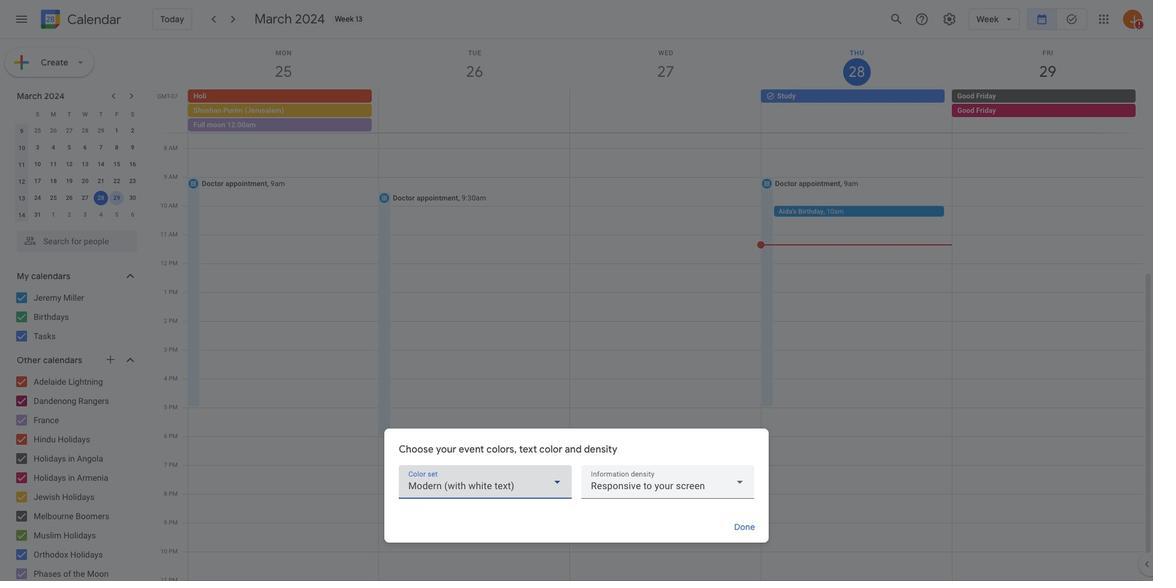 Task type: locate. For each thing, give the bounding box(es) containing it.
11 element
[[46, 157, 61, 172]]

dialog
[[385, 429, 769, 543]]

april 4 element
[[94, 208, 108, 222]]

7 element
[[94, 141, 108, 155]]

april 3 element
[[78, 208, 92, 222]]

column header
[[14, 106, 30, 123]]

None field
[[399, 466, 572, 499], [582, 466, 755, 499], [399, 466, 572, 499], [582, 466, 755, 499]]

24 element
[[30, 191, 45, 206]]

5 element
[[62, 141, 77, 155]]

row
[[183, 90, 1154, 133], [14, 106, 141, 123], [14, 123, 141, 139], [14, 139, 141, 156], [14, 156, 141, 173], [14, 173, 141, 190], [14, 190, 141, 207], [14, 207, 141, 224]]

heading
[[65, 12, 121, 27]]

4 element
[[46, 141, 61, 155]]

february 25 element
[[30, 124, 45, 138]]

18 element
[[46, 174, 61, 189]]

february 28 element
[[78, 124, 92, 138]]

27 element
[[78, 191, 92, 206]]

10 element
[[30, 157, 45, 172]]

row group
[[14, 123, 141, 224]]

1 element
[[110, 124, 124, 138]]

april 2 element
[[62, 208, 77, 222]]

heading inside the calendar element
[[65, 12, 121, 27]]

calendar element
[[38, 7, 121, 34]]

column header inside march 2024 "grid"
[[14, 106, 30, 123]]

22 element
[[110, 174, 124, 189]]

13 element
[[78, 157, 92, 172]]

february 29 element
[[94, 124, 108, 138]]

14 element
[[94, 157, 108, 172]]

28, today element
[[94, 191, 108, 206]]

grid
[[154, 39, 1154, 582]]

february 26 element
[[46, 124, 61, 138]]

23 element
[[125, 174, 140, 189]]

19 element
[[62, 174, 77, 189]]

31 element
[[30, 208, 45, 222]]

february 27 element
[[62, 124, 77, 138]]

cell
[[188, 90, 379, 133], [379, 90, 570, 133], [570, 90, 761, 133], [952, 90, 1144, 133], [93, 190, 109, 207], [109, 190, 125, 207]]

march 2024 grid
[[11, 106, 141, 224]]

17 element
[[30, 174, 45, 189]]

16 element
[[125, 157, 140, 172]]

None search field
[[0, 226, 149, 252]]

3 element
[[30, 141, 45, 155]]



Task type: vqa. For each thing, say whether or not it's contained in the screenshot.
26 element
yes



Task type: describe. For each thing, give the bounding box(es) containing it.
row group inside march 2024 "grid"
[[14, 123, 141, 224]]

april 5 element
[[110, 208, 124, 222]]

30 element
[[125, 191, 140, 206]]

april 6 element
[[125, 208, 140, 222]]

other calendars list
[[2, 373, 149, 582]]

21 element
[[94, 174, 108, 189]]

29 element
[[110, 191, 124, 206]]

2 element
[[125, 124, 140, 138]]

26 element
[[62, 191, 77, 206]]

april 1 element
[[46, 208, 61, 222]]

12 element
[[62, 157, 77, 172]]

my calendars list
[[2, 288, 149, 346]]

25 element
[[46, 191, 61, 206]]

6 element
[[78, 141, 92, 155]]

9 element
[[125, 141, 140, 155]]

main drawer image
[[14, 12, 29, 26]]

15 element
[[110, 157, 124, 172]]

20 element
[[78, 174, 92, 189]]

8 element
[[110, 141, 124, 155]]



